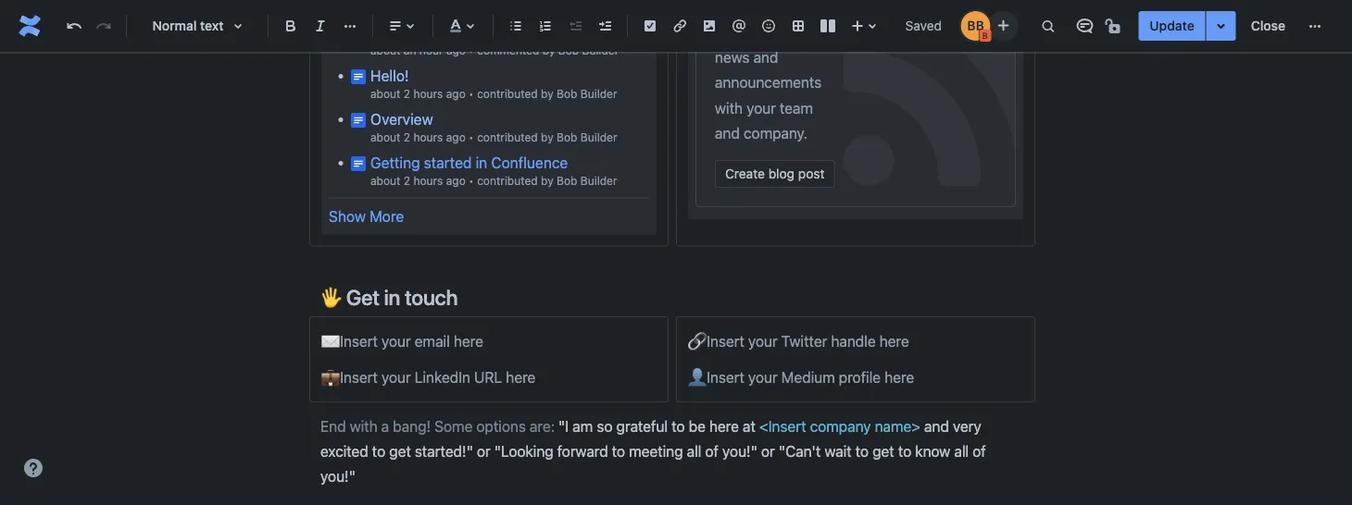 Task type: locate. For each thing, give the bounding box(es) containing it.
a left bang!
[[381, 418, 389, 435]]

bob builder link for overview
[[557, 131, 617, 144]]

you!" down excited
[[321, 468, 356, 486]]

1 contributed from the top
[[477, 87, 538, 100]]

• up getting started in confluence link
[[469, 131, 474, 144]]

to left be
[[672, 418, 685, 435]]

builder
[[582, 44, 619, 57], [581, 87, 617, 100], [581, 131, 617, 144], [581, 175, 617, 188]]

2 inside hello! about 2 hours ago • contributed by bob builder
[[404, 87, 410, 100]]

about down overview link
[[371, 131, 401, 144]]

company.
[[744, 125, 808, 142]]

forward
[[557, 443, 608, 461]]

with right the end
[[350, 418, 378, 435]]

confluence image
[[15, 11, 44, 41]]

0 horizontal spatial with
[[350, 418, 378, 435]]

contributed up confluence
[[477, 131, 538, 144]]

are:
[[530, 418, 555, 435]]

by down confluence
[[541, 175, 554, 188]]

1 all from the left
[[687, 443, 702, 461]]

overview
[[371, 110, 433, 128]]

commented
[[477, 44, 540, 57]]

wait
[[825, 443, 852, 461]]

0 horizontal spatial or
[[477, 443, 491, 461]]

of down the very
[[973, 443, 986, 461]]

1 2 from the top
[[404, 87, 410, 100]]

end
[[321, 418, 346, 435]]

all down the very
[[954, 443, 969, 461]]

1 horizontal spatial post
[[798, 166, 825, 182]]

1 horizontal spatial of
[[973, 443, 986, 461]]

more
[[370, 207, 404, 225]]

or down the options
[[477, 443, 491, 461]]

and
[[754, 48, 778, 66], [715, 125, 740, 142], [925, 418, 949, 435]]

0 vertical spatial with
[[715, 99, 743, 117]]

0 vertical spatial you!"
[[723, 443, 758, 461]]

hours up overview
[[414, 87, 443, 100]]

meeting
[[629, 443, 683, 461]]

2 of from the left
[[973, 443, 986, 461]]

about down hello! link
[[371, 87, 401, 100]]

• down getting started in confluence link
[[469, 175, 474, 188]]

touch
[[405, 285, 458, 310]]

create for create blog post
[[725, 166, 765, 182]]

blog up share at the top right of the page
[[775, 0, 804, 15]]

post down company.
[[798, 166, 825, 182]]

in right 'started'
[[476, 154, 488, 171]]

to right wait
[[856, 443, 869, 461]]

get
[[389, 443, 411, 461], [873, 443, 895, 461]]

1 horizontal spatial all
[[954, 443, 969, 461]]

create down company.
[[725, 166, 765, 182]]

bob
[[558, 44, 579, 57], [557, 87, 578, 100], [557, 131, 578, 144], [557, 175, 578, 188]]

0 vertical spatial a
[[763, 0, 771, 15]]

create blog post button
[[715, 160, 835, 188]]

2
[[404, 87, 410, 100], [404, 131, 410, 144], [404, 175, 410, 188]]

1 horizontal spatial you!"
[[723, 443, 758, 461]]

ago down 'started'
[[446, 175, 466, 188]]

in for get
[[384, 285, 400, 310]]

grateful
[[616, 418, 668, 435]]

hours down 'started'
[[414, 175, 443, 188]]

• left commented
[[469, 44, 474, 57]]

2 vertical spatial 2
[[404, 175, 410, 188]]

• up overview about 2 hours ago • contributed by bob builder
[[469, 87, 474, 100]]

ago up overview about 2 hours ago • contributed by bob builder
[[446, 87, 466, 100]]

2 ago from the top
[[446, 87, 466, 100]]

3 • from the top
[[469, 131, 474, 144]]

1 vertical spatial hours
[[414, 131, 443, 144]]

to left share at the top right of the page
[[748, 23, 762, 41]]

1 about from the top
[[371, 44, 401, 57]]

hello!
[[371, 67, 409, 84]]

ago
[[446, 44, 466, 57], [446, 87, 466, 100], [446, 131, 466, 144], [446, 175, 466, 188]]

2 vertical spatial hours
[[414, 175, 443, 188]]

in inside getting started in confluence about 2 hours ago • contributed by bob builder
[[476, 154, 488, 171]]

a up share at the top right of the page
[[763, 0, 771, 15]]

2 2 from the top
[[404, 131, 410, 144]]

company
[[810, 418, 871, 435]]

post inside create a blog post to share news and announcements with your team and company.
[[715, 23, 745, 41]]

find and replace image
[[1037, 15, 1059, 37]]

get down bang!
[[389, 443, 411, 461]]

news
[[715, 48, 750, 66]]

show more
[[329, 207, 404, 225]]

1 horizontal spatial with
[[715, 99, 743, 117]]

emoji image
[[758, 15, 780, 37]]

am
[[573, 418, 593, 435]]

<insert
[[760, 418, 806, 435]]

1 horizontal spatial a
[[763, 0, 771, 15]]

by inside getting started in confluence about 2 hours ago • contributed by bob builder
[[541, 175, 554, 188]]

layouts image
[[817, 15, 839, 37]]

all
[[687, 443, 702, 461], [954, 443, 969, 461]]

options
[[477, 418, 526, 435]]

0 vertical spatial blog
[[775, 0, 804, 15]]

contributed for overview
[[477, 131, 538, 144]]

by up confluence
[[541, 131, 554, 144]]

0 horizontal spatial all
[[687, 443, 702, 461]]

bob inside getting started in confluence about 2 hours ago • contributed by bob builder
[[557, 175, 578, 188]]

get down name>
[[873, 443, 895, 461]]

or down <insert
[[761, 443, 775, 461]]

1 vertical spatial a
[[381, 418, 389, 435]]

0 horizontal spatial of
[[705, 443, 719, 461]]

or
[[477, 443, 491, 461], [761, 443, 775, 461]]

so
[[597, 418, 613, 435]]

about inside getting started in confluence about 2 hours ago • contributed by bob builder
[[371, 175, 401, 188]]

1 horizontal spatial in
[[476, 154, 488, 171]]

2 vertical spatial and
[[925, 418, 949, 435]]

post
[[715, 23, 745, 41], [798, 166, 825, 182]]

hello! about 2 hours ago • contributed by bob builder
[[371, 67, 617, 100]]

with
[[715, 99, 743, 117], [350, 418, 378, 435]]

"i
[[559, 418, 569, 435]]

1 vertical spatial and
[[715, 125, 740, 142]]

hours inside hello! about 2 hours ago • contributed by bob builder
[[414, 87, 443, 100]]

0 horizontal spatial get
[[389, 443, 411, 461]]

1 vertical spatial you!"
[[321, 468, 356, 486]]

table image
[[787, 15, 810, 37]]

2 contributed from the top
[[477, 131, 538, 144]]

2 hours from the top
[[414, 131, 443, 144]]

hours up 'started'
[[414, 131, 443, 144]]

4 about from the top
[[371, 175, 401, 188]]

2 vertical spatial contributed
[[477, 175, 538, 188]]

started!"
[[415, 443, 473, 461]]

0 vertical spatial in
[[476, 154, 488, 171]]

contributed inside hello! about 2 hours ago • contributed by bob builder
[[477, 87, 538, 100]]

about
[[371, 44, 401, 57], [371, 87, 401, 100], [371, 131, 401, 144], [371, 175, 401, 188]]

create a blog post to share news and announcements with your team and company.
[[715, 0, 822, 142]]

0 vertical spatial hours
[[414, 87, 443, 100]]

0 horizontal spatial and
[[715, 125, 740, 142]]

"can't
[[779, 443, 821, 461]]

getting started in confluence link
[[371, 154, 568, 171]]

of
[[705, 443, 719, 461], [973, 443, 986, 461]]

1 vertical spatial post
[[798, 166, 825, 182]]

in right get
[[384, 285, 400, 310]]

contributed
[[477, 87, 538, 100], [477, 131, 538, 144], [477, 175, 538, 188]]

by inside overview about 2 hours ago • contributed by bob builder
[[541, 131, 554, 144]]

0 vertical spatial and
[[754, 48, 778, 66]]

create
[[715, 0, 759, 15], [725, 166, 765, 182]]

with left your
[[715, 99, 743, 117]]

🔗
[[688, 333, 707, 350]]

1 horizontal spatial and
[[754, 48, 778, 66]]

bob builder image
[[961, 11, 991, 41]]

and up know
[[925, 418, 949, 435]]

normal text button
[[134, 6, 260, 46]]

builder inside overview about 2 hours ago • contributed by bob builder
[[581, 131, 617, 144]]

by
[[543, 44, 555, 57], [541, 87, 554, 100], [541, 131, 554, 144], [541, 175, 554, 188]]

4 ago from the top
[[446, 175, 466, 188]]

1 vertical spatial contributed
[[477, 131, 538, 144]]

💼
[[321, 369, 340, 387]]

contributed up overview about 2 hours ago • contributed by bob builder
[[477, 87, 538, 100]]

to right excited
[[372, 443, 385, 461]]

bob inside overview about 2 hours ago • contributed by bob builder
[[557, 131, 578, 144]]

of down here
[[705, 443, 719, 461]]

3 about from the top
[[371, 131, 401, 144]]

3 hours from the top
[[414, 175, 443, 188]]

builder inside hello! about 2 hours ago • contributed by bob builder
[[581, 87, 617, 100]]

to down name>
[[898, 443, 912, 461]]

hours inside overview about 2 hours ago • contributed by bob builder
[[414, 131, 443, 144]]

blog
[[775, 0, 804, 15], [769, 166, 795, 182]]

2 inside getting started in confluence about 2 hours ago • contributed by bob builder
[[404, 175, 410, 188]]

at
[[743, 418, 756, 435]]

1 vertical spatial blog
[[769, 166, 795, 182]]

post inside create blog post button
[[798, 166, 825, 182]]

confluence
[[491, 154, 568, 171]]

excited
[[321, 443, 368, 461]]

by inside hello! about 2 hours ago • contributed by bob builder
[[541, 87, 554, 100]]

2 or from the left
[[761, 443, 775, 461]]

contributed inside overview about 2 hours ago • contributed by bob builder
[[477, 131, 538, 144]]

close button
[[1240, 11, 1297, 41]]

2 about from the top
[[371, 87, 401, 100]]

you!"
[[723, 443, 758, 461], [321, 468, 356, 486]]

1 horizontal spatial get
[[873, 443, 895, 461]]

bob builder link
[[558, 44, 619, 57], [557, 87, 617, 100], [557, 131, 617, 144], [557, 175, 617, 188]]

in
[[476, 154, 488, 171], [384, 285, 400, 310]]

show more link
[[329, 207, 404, 225]]

1 horizontal spatial or
[[761, 443, 775, 461]]

ago up 'started'
[[446, 131, 466, 144]]

close
[[1251, 18, 1286, 33]]

bold ⌘b image
[[280, 15, 302, 37]]

2 down hello! link
[[404, 87, 410, 100]]

3 ago from the top
[[446, 131, 466, 144]]

to
[[748, 23, 762, 41], [672, 418, 685, 435], [372, 443, 385, 461], [612, 443, 625, 461], [856, 443, 869, 461], [898, 443, 912, 461]]

2 horizontal spatial and
[[925, 418, 949, 435]]

all down be
[[687, 443, 702, 461]]

0 vertical spatial contributed
[[477, 87, 538, 100]]

0 vertical spatial post
[[715, 23, 745, 41]]

2 down overview
[[404, 131, 410, 144]]

by up overview about 2 hours ago • contributed by bob builder
[[541, 87, 554, 100]]

3 2 from the top
[[404, 175, 410, 188]]

normal text
[[152, 18, 224, 33]]

2 • from the top
[[469, 87, 474, 100]]

create inside button
[[725, 166, 765, 182]]

mention image
[[728, 15, 750, 37]]

4 • from the top
[[469, 175, 474, 188]]

redo ⌘⇧z image
[[93, 15, 115, 37]]

1 vertical spatial create
[[725, 166, 765, 182]]

you!" down at
[[723, 443, 758, 461]]

about left an on the left
[[371, 44, 401, 57]]

end with a bang! some options are: "i am so grateful to be here at <insert company name>
[[321, 418, 921, 435]]

and up announcements
[[754, 48, 778, 66]]

blog down company.
[[769, 166, 795, 182]]

confluence image
[[15, 11, 44, 41]]

a
[[763, 0, 771, 15], [381, 418, 389, 435]]

share
[[765, 23, 802, 41]]

• inside hello! about 2 hours ago • contributed by bob builder
[[469, 87, 474, 100]]

1 vertical spatial 2
[[404, 131, 410, 144]]

hours for overview
[[414, 131, 443, 144]]

bullet list ⌘⇧8 image
[[505, 15, 527, 37]]

• inside getting started in confluence about 2 hours ago • contributed by bob builder
[[469, 175, 474, 188]]

about down getting
[[371, 175, 401, 188]]

2 for overview
[[404, 131, 410, 144]]

2 inside overview about 2 hours ago • contributed by bob builder
[[404, 131, 410, 144]]

3 contributed from the top
[[477, 175, 538, 188]]

and very excited to get started!" or "looking forward to meeting all of you!" or "can't wait to get to know all of you!"
[[321, 418, 990, 486]]

0 vertical spatial create
[[715, 0, 759, 15]]

2 down getting
[[404, 175, 410, 188]]

0 horizontal spatial post
[[715, 23, 745, 41]]

🖐 get in touch
[[321, 285, 458, 310]]

hours
[[414, 87, 443, 100], [414, 131, 443, 144], [414, 175, 443, 188]]

post up news
[[715, 23, 745, 41]]

1 hours from the top
[[414, 87, 443, 100]]

invite to edit image
[[992, 14, 1015, 37]]

create up news
[[715, 0, 759, 15]]

contributed down confluence
[[477, 175, 538, 188]]

and left company.
[[715, 125, 740, 142]]

builder inside getting started in confluence about 2 hours ago • contributed by bob builder
[[581, 175, 617, 188]]

0 horizontal spatial in
[[384, 285, 400, 310]]

ago right hour
[[446, 44, 466, 57]]

create inside create a blog post to share news and announcements with your team and company.
[[715, 0, 759, 15]]

1 vertical spatial in
[[384, 285, 400, 310]]

0 vertical spatial 2
[[404, 87, 410, 100]]

•
[[469, 44, 474, 57], [469, 87, 474, 100], [469, 131, 474, 144], [469, 175, 474, 188]]

0 horizontal spatial you!"
[[321, 468, 356, 486]]



Task type: vqa. For each thing, say whether or not it's contained in the screenshot.
LEARN MORE button
no



Task type: describe. For each thing, give the bounding box(es) containing it.
1 ago from the top
[[446, 44, 466, 57]]

hello! link
[[371, 67, 409, 84]]

indent tab image
[[594, 15, 616, 37]]

know
[[915, 443, 951, 461]]

show
[[329, 207, 366, 225]]

ago inside getting started in confluence about 2 hours ago • contributed by bob builder
[[446, 175, 466, 188]]

contributed for hello!
[[477, 87, 538, 100]]

2 for hello!
[[404, 87, 410, 100]]

add image, video, or file image
[[698, 15, 721, 37]]

blog inside create a blog post to share news and announcements with your team and company.
[[775, 0, 804, 15]]

a inside create a blog post to share news and announcements with your team and company.
[[763, 0, 771, 15]]

outdent ⇧tab image
[[564, 15, 586, 37]]

text
[[200, 18, 224, 33]]

2 all from the left
[[954, 443, 969, 461]]

bob builder link for getting started in confluence
[[557, 175, 617, 188]]

hours inside getting started in confluence about 2 hours ago • contributed by bob builder
[[414, 175, 443, 188]]

1 • from the top
[[469, 44, 474, 57]]

comment icon image
[[1074, 15, 1096, 37]]

getting started in confluence about 2 hours ago • contributed by bob builder
[[371, 154, 617, 188]]

1 vertical spatial with
[[350, 418, 378, 435]]

italic ⌘i image
[[309, 15, 332, 37]]

link image
[[669, 15, 691, 37]]

ago inside overview about 2 hours ago • contributed by bob builder
[[446, 131, 466, 144]]

Main content area, start typing to enter text. text field
[[309, 0, 1036, 490]]

1 of from the left
[[705, 443, 719, 461]]

in for started
[[476, 154, 488, 171]]

✉️
[[321, 333, 340, 350]]

overview link
[[371, 110, 433, 128]]

1 or from the left
[[477, 443, 491, 461]]

some
[[435, 418, 473, 435]]

about an hour ago • commented by bob builder
[[371, 44, 619, 57]]

started
[[424, 154, 472, 171]]

by down numbered list ⌘⇧7 icon
[[543, 44, 555, 57]]

and inside and very excited to get started!" or "looking forward to meeting all of you!" or "can't wait to get to know all of you!"
[[925, 418, 949, 435]]

more formatting image
[[339, 15, 361, 37]]

an
[[404, 44, 416, 57]]

overview about 2 hours ago • contributed by bob builder
[[371, 110, 617, 144]]

about inside hello! about 2 hours ago • contributed by bob builder
[[371, 87, 401, 100]]

hour
[[419, 44, 443, 57]]

very
[[953, 418, 982, 435]]

create blog post
[[725, 166, 825, 182]]

"looking
[[494, 443, 554, 461]]

about inside overview about 2 hours ago • contributed by bob builder
[[371, 131, 401, 144]]

👤
[[688, 369, 707, 387]]

contributed inside getting started in confluence about 2 hours ago • contributed by bob builder
[[477, 175, 538, 188]]

get
[[346, 285, 380, 310]]

to down the 'end with a bang! some options are: "i am so grateful to be here at <insert company name>'
[[612, 443, 625, 461]]

bob builder link for hello!
[[557, 87, 617, 100]]

announcements
[[715, 74, 822, 91]]

normal
[[152, 18, 197, 33]]

saved
[[906, 18, 942, 33]]

update
[[1150, 18, 1195, 33]]

blog inside create blog post button
[[769, 166, 795, 182]]

ago inside hello! about 2 hours ago • contributed by bob builder
[[446, 87, 466, 100]]

with inside create a blog post to share news and announcements with your team and company.
[[715, 99, 743, 117]]

your
[[747, 99, 776, 117]]

create for create a blog post to share news and announcements with your team and company.
[[715, 0, 759, 15]]

align left image
[[384, 15, 407, 37]]

help image
[[22, 458, 44, 480]]

hours for hello!
[[414, 87, 443, 100]]

getting
[[371, 154, 420, 171]]

• inside overview about 2 hours ago • contributed by bob builder
[[469, 131, 474, 144]]

numbered list ⌘⇧7 image
[[535, 15, 557, 37]]

more image
[[1304, 15, 1327, 37]]

1 get from the left
[[389, 443, 411, 461]]

here
[[709, 418, 739, 435]]

name>
[[875, 418, 921, 435]]

action item image
[[639, 15, 661, 37]]

2 get from the left
[[873, 443, 895, 461]]

no restrictions image
[[1104, 15, 1126, 37]]

update button
[[1139, 11, 1206, 41]]

bang!
[[393, 418, 431, 435]]

to inside create a blog post to share news and announcements with your team and company.
[[748, 23, 762, 41]]

bob inside hello! about 2 hours ago • contributed by bob builder
[[557, 87, 578, 100]]

team
[[780, 99, 813, 117]]

🖐
[[321, 285, 342, 310]]

be
[[689, 418, 706, 435]]

undo ⌘z image
[[63, 15, 85, 37]]

adjust update settings image
[[1211, 15, 1233, 37]]

0 horizontal spatial a
[[381, 418, 389, 435]]



